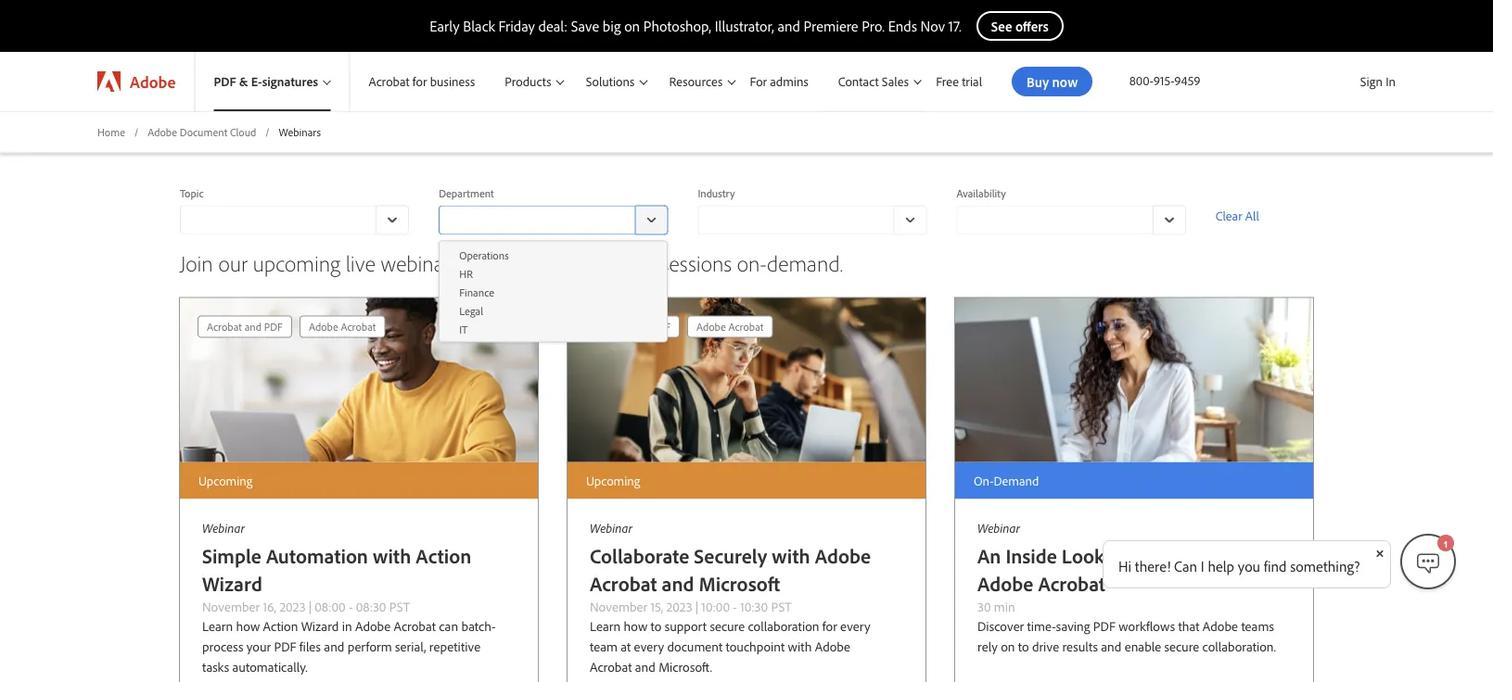 Task type: locate. For each thing, give the bounding box(es) containing it.
1 horizontal spatial how
[[624, 619, 648, 635]]

acrobat down the on-
[[729, 320, 764, 334]]

recorded
[[579, 249, 656, 277]]

adobe up collaboration.
[[1203, 619, 1239, 635]]

with for securely
[[772, 543, 811, 569]]

webinar collaborate securely with adobe acrobat and microsoft november 15, 2023 | 10:00 - 10:30 pst learn how to support secure collaboration for every team at every document touchpoint with adobe acrobat and microsoft.
[[590, 520, 871, 676]]

with inside webinar simple automation with action wizard november 16, 2023 | 08:00 - 08:30 pst learn how action wizard in adobe acrobat can batch- process your pdf files and perform serial, repetitive tasks automatically.
[[373, 543, 411, 569]]

1 vertical spatial wizard
[[301, 619, 339, 635]]

0 vertical spatial every
[[841, 619, 871, 635]]

teams
[[1242, 619, 1275, 635]]

document
[[180, 125, 227, 139]]

adobe down upcoming
[[309, 320, 338, 334]]

look:
[[1062, 543, 1111, 569]]

acrobat for business link
[[350, 52, 486, 111]]

products button
[[486, 52, 568, 111]]

0 horizontal spatial how
[[236, 619, 260, 635]]

0 horizontal spatial november
[[202, 599, 260, 616]]

topic
[[180, 186, 204, 200]]

acrobat down 'live'
[[341, 320, 376, 334]]

acrobat for business
[[369, 73, 475, 90]]

0 horizontal spatial acrobat and pdf
[[207, 320, 283, 334]]

| left 10:00
[[696, 599, 699, 616]]

- left 10:30
[[733, 599, 737, 616]]

to left drive
[[1018, 639, 1029, 656]]

1 how from the left
[[236, 619, 260, 635]]

clear
[[1216, 208, 1243, 224]]

1 acrobat and pdf cell from the left
[[207, 317, 283, 337]]

none field for availability
[[957, 205, 1186, 235]]

solutions button
[[568, 52, 651, 111]]

on-
[[974, 473, 994, 489]]

0 horizontal spatial -
[[349, 599, 353, 616]]

learn up 'process'
[[202, 619, 233, 635]]

demand
[[994, 473, 1040, 489]]

2 upcoming from the left
[[586, 473, 641, 489]]

None field
[[180, 205, 409, 235], [439, 205, 668, 235], [698, 205, 927, 235], [957, 205, 1186, 235]]

2 webinar from the left
[[590, 520, 633, 536]]

november left 15,
[[590, 599, 648, 616]]

free
[[936, 73, 959, 90]]

drive
[[1033, 639, 1060, 656]]

1 horizontal spatial acrobat and pdf
[[595, 320, 671, 334]]

2 our from the left
[[544, 249, 574, 277]]

1 horizontal spatial our
[[544, 249, 574, 277]]

how
[[1116, 543, 1156, 569]]

1 webinar from the left
[[202, 520, 245, 536]]

acrobat up serial,
[[394, 619, 436, 635]]

every right at
[[634, 639, 664, 656]]

2 none field from the left
[[439, 205, 668, 235]]

0 horizontal spatial secure
[[710, 619, 745, 635]]

1 adobe acrobat cell from the left
[[309, 317, 376, 337]]

1 upcoming from the left
[[199, 473, 253, 489]]

collaborate
[[590, 543, 690, 569]]

grid for automation
[[194, 312, 389, 342]]

industry
[[698, 186, 735, 200]]

none field up upcoming
[[180, 205, 409, 235]]

pdf left files
[[274, 639, 296, 656]]

how
[[236, 619, 260, 635], [624, 619, 648, 635]]

upcoming for simple
[[199, 473, 253, 489]]

with up 08:30
[[373, 543, 411, 569]]

secure inside webinar an inside look: how we use adobe acrobat 30 min discover time-saving pdf workflows that adobe teams rely on to drive results and enable secure collaboration.
[[1165, 639, 1200, 656]]

3 webinar from the left
[[978, 520, 1020, 536]]

webinar an inside look: how we use adobe acrobat 30 min discover time-saving pdf workflows that adobe teams rely on to drive results and enable secure collaboration.
[[978, 520, 1277, 656]]

1 horizontal spatial on
[[1001, 639, 1015, 656]]

secure down that
[[1165, 639, 1200, 656]]

for right collaboration
[[823, 619, 838, 635]]

1 2023 from the left
[[280, 599, 306, 616]]

1 horizontal spatial upcoming
[[586, 473, 641, 489]]

0 vertical spatial to
[[651, 619, 662, 635]]

simple automation with action wizard image
[[180, 298, 538, 463]]

0 horizontal spatial upcoming
[[199, 473, 253, 489]]

1 horizontal spatial grid
[[582, 312, 777, 342]]

november inside webinar simple automation with action wizard november 16, 2023 | 08:00 - 08:30 pst learn how action wizard in adobe acrobat can batch- process your pdf files and perform serial, repetitive tasks automatically.
[[202, 599, 260, 616]]

adobe down 08:30
[[355, 619, 391, 635]]

Topic text field
[[180, 205, 376, 235]]

1 horizontal spatial pst
[[771, 599, 792, 616]]

0 horizontal spatial pst
[[389, 599, 410, 616]]

2 2023 from the left
[[667, 599, 693, 616]]

filters link
[[180, 134, 234, 157]]

1 horizontal spatial november
[[590, 599, 648, 616]]

sign in button
[[1357, 66, 1400, 97]]

adobe acrobat cell for securely
[[697, 317, 764, 337]]

2 learn from the left
[[590, 619, 621, 635]]

0 horizontal spatial adobe acrobat
[[309, 320, 376, 334]]

0 vertical spatial wizard
[[202, 571, 262, 597]]

webinar for collaborate
[[590, 520, 633, 536]]

early
[[430, 17, 460, 35]]

2023 inside webinar collaborate securely with adobe acrobat and microsoft november 15, 2023 | 10:00 - 10:30 pst learn how to support secure collaboration for every team at every document touchpoint with adobe acrobat and microsoft.
[[667, 599, 693, 616]]

microsoft
[[699, 571, 780, 597]]

acrobat and pdf cell down recorded
[[595, 317, 671, 337]]

acrobat down "look:"
[[1039, 571, 1106, 597]]

1 learn from the left
[[202, 619, 233, 635]]

0 horizontal spatial grid
[[194, 312, 389, 342]]

acrobat and pdf
[[207, 320, 283, 334], [595, 320, 671, 334]]

webinar for simple
[[202, 520, 245, 536]]

915-
[[1154, 72, 1175, 89]]

2 acrobat and pdf cell from the left
[[595, 317, 671, 337]]

0 vertical spatial for
[[413, 73, 427, 90]]

deal:
[[539, 17, 568, 35]]

2 acrobat and pdf from the left
[[595, 320, 671, 334]]

1 pst from the left
[[389, 599, 410, 616]]

products
[[505, 73, 552, 90]]

sign in
[[1361, 73, 1396, 90]]

none field up demand. on the top of page
[[698, 205, 927, 235]]

team
[[590, 639, 618, 656]]

1 vertical spatial to
[[1018, 639, 1029, 656]]

none field down search webinars search box
[[957, 205, 1186, 235]]

with down collaboration
[[788, 639, 812, 656]]

1 horizontal spatial |
[[696, 599, 699, 616]]

and left premiere
[[778, 17, 801, 35]]

on right the big
[[625, 17, 640, 35]]

how inside webinar collaborate securely with adobe acrobat and microsoft november 15, 2023 | 10:00 - 10:30 pst learn how to support secure collaboration for every team at every document touchpoint with adobe acrobat and microsoft.
[[624, 619, 648, 635]]

1 vertical spatial every
[[634, 639, 664, 656]]

2 adobe acrobat from the left
[[697, 320, 764, 334]]

acrobat and pdf cell for collaborate
[[595, 317, 671, 337]]

- inside webinar collaborate securely with adobe acrobat and microsoft november 15, 2023 | 10:00 - 10:30 pst learn how to support secure collaboration for every team at every document touchpoint with adobe acrobat and microsoft.
[[733, 599, 737, 616]]

acrobat down recorded
[[595, 320, 630, 334]]

9459
[[1175, 72, 1201, 89]]

0 horizontal spatial our
[[218, 249, 248, 277]]

1 | from the left
[[309, 599, 312, 616]]

pst up collaboration
[[771, 599, 792, 616]]

upcoming up collaborate
[[586, 473, 641, 489]]

- up in
[[349, 599, 353, 616]]

adobe acrobat cell down 'live'
[[309, 317, 376, 337]]

to inside webinar an inside look: how we use adobe acrobat 30 min discover time-saving pdf workflows that adobe teams rely on to drive results and enable secure collaboration.
[[1018, 639, 1029, 656]]

grid
[[194, 312, 389, 342], [582, 312, 777, 342]]

cloud
[[230, 125, 256, 139]]

2023 right 16,
[[280, 599, 306, 616]]

help
[[1208, 558, 1235, 576]]

1 horizontal spatial 2023
[[667, 599, 693, 616]]

webinar inside webinar simple automation with action wizard november 16, 2023 | 08:00 - 08:30 pst learn how action wizard in adobe acrobat can batch- process your pdf files and perform serial, repetitive tasks automatically.
[[202, 520, 245, 536]]

-
[[349, 599, 353, 616], [733, 599, 737, 616]]

none field for department
[[439, 205, 668, 235]]

and right results
[[1102, 639, 1122, 656]]

adobe acrobat for securely
[[697, 320, 764, 334]]

business
[[430, 73, 475, 90]]

upcoming up simple
[[199, 473, 253, 489]]

acrobat and pdf down the join
[[207, 320, 283, 334]]

and down upcoming
[[245, 320, 262, 334]]

and right files
[[324, 639, 345, 656]]

1 vertical spatial secure
[[1165, 639, 1200, 656]]

inside
[[1006, 543, 1057, 569]]

learn inside webinar simple automation with action wizard november 16, 2023 | 08:00 - 08:30 pst learn how action wizard in adobe acrobat can batch- process your pdf files and perform serial, repetitive tasks automatically.
[[202, 619, 233, 635]]

solutions
[[586, 73, 635, 90]]

Search Webinars search field
[[850, 123, 1314, 153]]

2 horizontal spatial webinar
[[978, 520, 1020, 536]]

1 horizontal spatial for
[[823, 619, 838, 635]]

2 - from the left
[[733, 599, 737, 616]]

1 november from the left
[[202, 599, 260, 616]]

with up microsoft
[[772, 543, 811, 569]]

0 horizontal spatial adobe acrobat cell
[[309, 317, 376, 337]]

2 november from the left
[[590, 599, 648, 616]]

with
[[373, 543, 411, 569], [772, 543, 811, 569], [788, 639, 812, 656]]

adobe up the adobe document cloud
[[130, 71, 176, 92]]

resources button
[[651, 52, 739, 111]]

2 how from the left
[[624, 619, 648, 635]]

adobe acrobat cell down the on-
[[697, 317, 764, 337]]

home
[[97, 125, 125, 139]]

1 horizontal spatial adobe acrobat
[[697, 320, 764, 334]]

2 | from the left
[[696, 599, 699, 616]]

acrobat and pdf cell
[[207, 317, 283, 337], [595, 317, 671, 337]]

1 horizontal spatial acrobat and pdf cell
[[595, 317, 671, 337]]

collaborate securely with adobe acrobat and microsoft image
[[568, 298, 926, 463]]

1 button
[[1401, 534, 1457, 590]]

on right rely
[[1001, 639, 1015, 656]]

how up at
[[624, 619, 648, 635]]

adobe up collaboration
[[815, 543, 871, 569]]

learn up team
[[590, 619, 621, 635]]

1 horizontal spatial webinar
[[590, 520, 633, 536]]

3 none field from the left
[[698, 205, 927, 235]]

none field topic
[[180, 205, 409, 235]]

action up can
[[416, 543, 472, 569]]

every right collaboration
[[841, 619, 871, 635]]

2 pst from the left
[[771, 599, 792, 616]]

and
[[778, 17, 801, 35], [245, 320, 262, 334], [632, 320, 650, 334], [662, 571, 694, 597], [324, 639, 345, 656], [1102, 639, 1122, 656], [635, 659, 656, 676]]

ends
[[889, 17, 918, 35]]

acrobat and pdf down recorded
[[595, 320, 671, 334]]

our right the join
[[218, 249, 248, 277]]

secure down 10:00
[[710, 619, 745, 635]]

signatures
[[262, 73, 318, 90]]

adobe acrobat down 'live'
[[309, 320, 376, 334]]

08:00
[[315, 599, 346, 616]]

0 horizontal spatial to
[[651, 619, 662, 635]]

pdf inside 'dropdown button'
[[214, 73, 236, 90]]

pdf
[[214, 73, 236, 90], [264, 320, 283, 334], [652, 320, 671, 334], [1094, 619, 1116, 635], [274, 639, 296, 656]]

0 vertical spatial on
[[625, 17, 640, 35]]

wizard down 08:00
[[301, 619, 339, 635]]

and down recorded
[[632, 320, 650, 334]]

to down 15,
[[651, 619, 662, 635]]

1 adobe acrobat from the left
[[309, 320, 376, 334]]

none field availability
[[957, 205, 1186, 235]]

1 acrobat and pdf from the left
[[207, 320, 283, 334]]

contact
[[839, 73, 879, 89]]

simple
[[202, 543, 262, 569]]

2 adobe acrobat cell from the left
[[697, 317, 764, 337]]

for left business
[[413, 73, 427, 90]]

4 none field from the left
[[957, 205, 1186, 235]]

1 horizontal spatial action
[[416, 543, 472, 569]]

webinar up simple
[[202, 520, 245, 536]]

pdf right saving
[[1094, 619, 1116, 635]]

how inside webinar simple automation with action wizard november 16, 2023 | 08:00 - 08:30 pst learn how action wizard in adobe acrobat can batch- process your pdf files and perform serial, repetitive tasks automatically.
[[236, 619, 260, 635]]

1 horizontal spatial adobe acrobat cell
[[697, 317, 764, 337]]

0 horizontal spatial acrobat and pdf cell
[[207, 317, 283, 337]]

0 horizontal spatial learn
[[202, 619, 233, 635]]

pdf left &
[[214, 73, 236, 90]]

wizard
[[202, 571, 262, 597], [301, 619, 339, 635]]

to
[[651, 619, 662, 635], [1018, 639, 1029, 656]]

0 horizontal spatial |
[[309, 599, 312, 616]]

november left 16,
[[202, 599, 260, 616]]

2 grid from the left
[[582, 312, 777, 342]]

none field for industry
[[698, 205, 927, 235]]

webinar up collaborate
[[590, 520, 633, 536]]

adobe left filters
[[148, 125, 177, 139]]

action down 16,
[[263, 619, 298, 635]]

adobe acrobat cell
[[309, 317, 376, 337], [697, 317, 764, 337]]

at
[[621, 639, 631, 656]]

illustrator,
[[715, 17, 774, 35]]

webinar for an
[[978, 520, 1020, 536]]

pdf inside webinar an inside look: how we use adobe acrobat 30 min discover time-saving pdf workflows that adobe teams rely on to drive results and enable secure collaboration.
[[1094, 619, 1116, 635]]

1 horizontal spatial to
[[1018, 639, 1029, 656]]

1 horizontal spatial -
[[733, 599, 737, 616]]

and left microsoft.
[[635, 659, 656, 676]]

department
[[439, 186, 494, 200]]

acrobat
[[369, 73, 410, 90], [207, 320, 242, 334], [341, 320, 376, 334], [595, 320, 630, 334], [729, 320, 764, 334], [590, 571, 657, 597], [1039, 571, 1106, 597], [394, 619, 436, 635], [590, 659, 632, 676]]

grid down "sessions"
[[582, 312, 777, 342]]

pro.
[[862, 17, 885, 35]]

or
[[464, 249, 482, 277]]

how up your
[[236, 619, 260, 635]]

adobe acrobat
[[309, 320, 376, 334], [697, 320, 764, 334]]

secure
[[710, 619, 745, 635], [1165, 639, 1200, 656]]

sales
[[882, 73, 909, 89]]

upcoming for collaborate
[[586, 473, 641, 489]]

webinar up an
[[978, 520, 1020, 536]]

800-915-9459
[[1130, 72, 1201, 89]]

1 - from the left
[[349, 599, 353, 616]]

adobe acrobat down the on-
[[697, 320, 764, 334]]

an inside look: how we use adobe acrobat image
[[956, 298, 1314, 463]]

- inside webinar simple automation with action wizard november 16, 2023 | 08:00 - 08:30 pst learn how action wizard in adobe acrobat can batch- process your pdf files and perform serial, repetitive tasks automatically.
[[349, 599, 353, 616]]

november
[[202, 599, 260, 616], [590, 599, 648, 616]]

none field up watch
[[439, 205, 668, 235]]

1 grid from the left
[[194, 312, 389, 342]]

0 horizontal spatial webinar
[[202, 520, 245, 536]]

webinar inside webinar collaborate securely with adobe acrobat and microsoft november 15, 2023 | 10:00 - 10:30 pst learn how to support secure collaboration for every team at every document touchpoint with adobe acrobat and microsoft.
[[590, 520, 633, 536]]

pst right 08:30
[[389, 599, 410, 616]]

webinar inside webinar an inside look: how we use adobe acrobat 30 min discover time-saving pdf workflows that adobe teams rely on to drive results and enable secure collaboration.
[[978, 520, 1020, 536]]

1 vertical spatial for
[[823, 619, 838, 635]]

0 vertical spatial secure
[[710, 619, 745, 635]]

1 horizontal spatial secure
[[1165, 639, 1200, 656]]

pdf down upcoming
[[264, 320, 283, 334]]

upcoming
[[199, 473, 253, 489], [586, 473, 641, 489]]

| left 08:00
[[309, 599, 312, 616]]

17.
[[949, 17, 962, 35]]

none field industry
[[698, 205, 927, 235]]

1 none field from the left
[[180, 205, 409, 235]]

0 horizontal spatial 2023
[[280, 599, 306, 616]]

adobe
[[130, 71, 176, 92], [148, 125, 177, 139], [309, 320, 338, 334], [697, 320, 726, 334], [815, 543, 871, 569], [978, 571, 1034, 597], [355, 619, 391, 635], [1203, 619, 1239, 635], [815, 639, 851, 656]]

for
[[413, 73, 427, 90], [823, 619, 838, 635]]

2023 up support
[[667, 599, 693, 616]]

tasks
[[202, 659, 229, 676]]

1 vertical spatial action
[[263, 619, 298, 635]]

learn
[[202, 619, 233, 635], [590, 619, 621, 635]]

our down department field
[[544, 249, 574, 277]]

1 horizontal spatial learn
[[590, 619, 621, 635]]

can
[[439, 619, 458, 635]]

adobe up the min
[[978, 571, 1034, 597]]

acrobat and pdf cell down the join
[[207, 317, 283, 337]]

adobe link
[[79, 52, 194, 111]]

list box
[[440, 245, 667, 338]]

| inside webinar simple automation with action wizard november 16, 2023 | 08:00 - 08:30 pst learn how action wizard in adobe acrobat can batch- process your pdf files and perform serial, repetitive tasks automatically.
[[309, 599, 312, 616]]

1 horizontal spatial every
[[841, 619, 871, 635]]

wizard down simple
[[202, 571, 262, 597]]

on-
[[737, 249, 767, 277]]

pst inside webinar collaborate securely with adobe acrobat and microsoft november 15, 2023 | 10:00 - 10:30 pst learn how to support secure collaboration for every team at every document touchpoint with adobe acrobat and microsoft.
[[771, 599, 792, 616]]

none field for topic
[[180, 205, 409, 235]]

1 vertical spatial on
[[1001, 639, 1015, 656]]

and inside webinar an inside look: how we use adobe acrobat 30 min discover time-saving pdf workflows that adobe teams rely on to drive results and enable secure collaboration.
[[1102, 639, 1122, 656]]

grid down upcoming
[[194, 312, 389, 342]]

on
[[625, 17, 640, 35], [1001, 639, 1015, 656]]

legal
[[459, 304, 484, 318]]

workflows
[[1119, 619, 1176, 635]]



Task type: describe. For each thing, give the bounding box(es) containing it.
big
[[603, 17, 621, 35]]

upcoming
[[253, 249, 341, 277]]

learn inside webinar collaborate securely with adobe acrobat and microsoft november 15, 2023 | 10:00 - 10:30 pst learn how to support secure collaboration for every team at every document touchpoint with adobe acrobat and microsoft.
[[590, 619, 621, 635]]

acrobat inside webinar an inside look: how we use adobe acrobat 30 min discover time-saving pdf workflows that adobe teams rely on to drive results and enable secure collaboration.
[[1039, 571, 1106, 597]]

&
[[239, 73, 248, 90]]

| inside webinar collaborate securely with adobe acrobat and microsoft november 15, 2023 | 10:00 - 10:30 pst learn how to support secure collaboration for every team at every document touchpoint with adobe acrobat and microsoft.
[[696, 599, 699, 616]]

trial
[[962, 73, 983, 90]]

0 horizontal spatial wizard
[[202, 571, 262, 597]]

we
[[1161, 543, 1188, 569]]

webinars
[[381, 249, 459, 277]]

hi
[[1119, 558, 1132, 576]]

contact sales button
[[820, 52, 925, 111]]

grid for securely
[[582, 312, 777, 342]]

for
[[750, 73, 767, 90]]

filters
[[180, 137, 212, 153]]

repetitive
[[429, 639, 481, 656]]

10:00
[[702, 599, 730, 616]]

join our upcoming live webinars or watch our recorded sessions on-demand. element
[[150, 283, 1343, 683]]

webinars
[[279, 125, 321, 139]]

list box containing operations
[[440, 245, 667, 338]]

rely
[[978, 639, 998, 656]]

free trial link
[[925, 52, 994, 111]]

0 horizontal spatial action
[[263, 619, 298, 635]]

0 horizontal spatial on
[[625, 17, 640, 35]]

on inside webinar an inside look: how we use adobe acrobat 30 min discover time-saving pdf workflows that adobe teams rely on to drive results and enable secure collaboration.
[[1001, 639, 1015, 656]]

filters element
[[180, 183, 1314, 250]]

november inside webinar collaborate securely with adobe acrobat and microsoft november 15, 2023 | 10:00 - 10:30 pst learn how to support secure collaboration for every team at every document touchpoint with adobe acrobat and microsoft.
[[590, 599, 648, 616]]

for inside webinar collaborate securely with adobe acrobat and microsoft november 15, 2023 | 10:00 - 10:30 pst learn how to support secure collaboration for every team at every document touchpoint with adobe acrobat and microsoft.
[[823, 619, 838, 635]]

acrobat down collaborate
[[590, 571, 657, 597]]

operations
[[459, 248, 509, 262]]

i
[[1201, 558, 1205, 576]]

resources
[[669, 73, 723, 90]]

pdf down "sessions"
[[652, 320, 671, 334]]

adobe acrobat cell for automation
[[309, 317, 376, 337]]

and inside webinar simple automation with action wizard november 16, 2023 | 08:00 - 08:30 pst learn how action wizard in adobe acrobat can batch- process your pdf files and perform serial, repetitive tasks automatically.
[[324, 639, 345, 656]]

enable
[[1125, 639, 1162, 656]]

1
[[1444, 540, 1449, 550]]

live
[[346, 249, 376, 277]]

friday
[[499, 17, 535, 35]]

adobe down collaboration
[[815, 639, 851, 656]]

16,
[[263, 599, 277, 616]]

nov
[[921, 17, 946, 35]]

webinar simple automation with action wizard november 16, 2023 | 08:00 - 08:30 pst learn how action wizard in adobe acrobat can batch- process your pdf files and perform serial, repetitive tasks automatically.
[[202, 520, 496, 676]]

hr
[[459, 267, 473, 281]]

acrobat inside webinar simple automation with action wizard november 16, 2023 | 08:00 - 08:30 pst learn how action wizard in adobe acrobat can batch- process your pdf files and perform serial, repetitive tasks automatically.
[[394, 619, 436, 635]]

collaboration
[[748, 619, 820, 635]]

acrobat and pdf for collaborate
[[595, 320, 671, 334]]

photoshop,
[[644, 17, 712, 35]]

0 horizontal spatial every
[[634, 639, 664, 656]]

to inside webinar collaborate securely with adobe acrobat and microsoft november 15, 2023 | 10:00 - 10:30 pst learn how to support secure collaboration for every team at every document touchpoint with adobe acrobat and microsoft.
[[651, 619, 662, 635]]

availability
[[957, 186, 1006, 200]]

10:30
[[740, 599, 768, 616]]

early black friday deal: save big on photoshop, illustrator, and premiere pro. ends nov 17.
[[430, 17, 962, 35]]

hi there! can i help you find something?
[[1119, 558, 1361, 576]]

1 our from the left
[[218, 249, 248, 277]]

clear all link
[[1216, 205, 1314, 227]]

08:30
[[356, 599, 386, 616]]

that
[[1179, 619, 1200, 635]]

acrobat and pdf for simple
[[207, 320, 283, 334]]

pdf & e-signatures
[[214, 73, 318, 90]]

can
[[1175, 558, 1198, 576]]

0 horizontal spatial for
[[413, 73, 427, 90]]

your
[[246, 639, 271, 656]]

automatically.
[[232, 659, 308, 676]]

premiere
[[804, 17, 859, 35]]

you
[[1238, 558, 1261, 576]]

in
[[342, 619, 352, 635]]

acrobat and pdf cell for simple
[[207, 317, 283, 337]]

save
[[571, 17, 599, 35]]

800-915-9459 link
[[1130, 72, 1201, 89]]

adobe document cloud link
[[148, 124, 256, 140]]

0 vertical spatial action
[[416, 543, 472, 569]]

in
[[1386, 73, 1396, 90]]

automation
[[266, 543, 368, 569]]

pst inside webinar simple automation with action wizard november 16, 2023 | 08:00 - 08:30 pst learn how action wizard in adobe acrobat can batch- process your pdf files and perform serial, repetitive tasks automatically.
[[389, 599, 410, 616]]

free trial
[[936, 73, 983, 90]]

black
[[463, 17, 495, 35]]

use
[[1193, 543, 1224, 569]]

adobe inside webinar simple automation with action wizard november 16, 2023 | 08:00 - 08:30 pst learn how action wizard in adobe acrobat can batch- process your pdf files and perform serial, repetitive tasks automatically.
[[355, 619, 391, 635]]

min
[[994, 599, 1016, 616]]

with for automation
[[373, 543, 411, 569]]

acrobat down team
[[590, 659, 632, 676]]

touchpoint
[[726, 639, 785, 656]]

sign
[[1361, 73, 1383, 90]]

2023 inside webinar simple automation with action wizard november 16, 2023 | 08:00 - 08:30 pst learn how action wizard in adobe acrobat can batch- process your pdf files and perform serial, repetitive tasks automatically.
[[280, 599, 306, 616]]

operations hr finance legal it
[[459, 248, 509, 336]]

Department text field
[[439, 205, 635, 235]]

collaboration.
[[1203, 639, 1277, 656]]

acrobat down the join
[[207, 320, 242, 334]]

Industry text field
[[698, 205, 894, 235]]

pdf inside webinar simple automation with action wizard november 16, 2023 | 08:00 - 08:30 pst learn how action wizard in adobe acrobat can batch- process your pdf files and perform serial, repetitive tasks automatically.
[[274, 639, 296, 656]]

serial,
[[395, 639, 426, 656]]

800-
[[1130, 72, 1154, 89]]

time-
[[1028, 619, 1057, 635]]

acrobat left business
[[369, 73, 410, 90]]

adobe acrobat for automation
[[309, 320, 376, 334]]

home link
[[97, 124, 125, 140]]

adobe down "sessions"
[[697, 320, 726, 334]]

secure inside webinar collaborate securely with adobe acrobat and microsoft november 15, 2023 | 10:00 - 10:30 pst learn how to support secure collaboration for every team at every document touchpoint with adobe acrobat and microsoft.
[[710, 619, 745, 635]]

Availability text field
[[957, 205, 1153, 235]]

and up 15,
[[662, 571, 694, 597]]

for admins link
[[739, 52, 820, 111]]

none field department
[[439, 205, 668, 235]]

securely
[[694, 543, 768, 569]]

all
[[1246, 208, 1260, 224]]

admins
[[770, 73, 809, 90]]

perform
[[348, 639, 392, 656]]

microsoft.
[[659, 659, 713, 676]]

process
[[202, 639, 243, 656]]

1 horizontal spatial wizard
[[301, 619, 339, 635]]



Task type: vqa. For each thing, say whether or not it's contained in the screenshot.
with corresponding to Automation
yes



